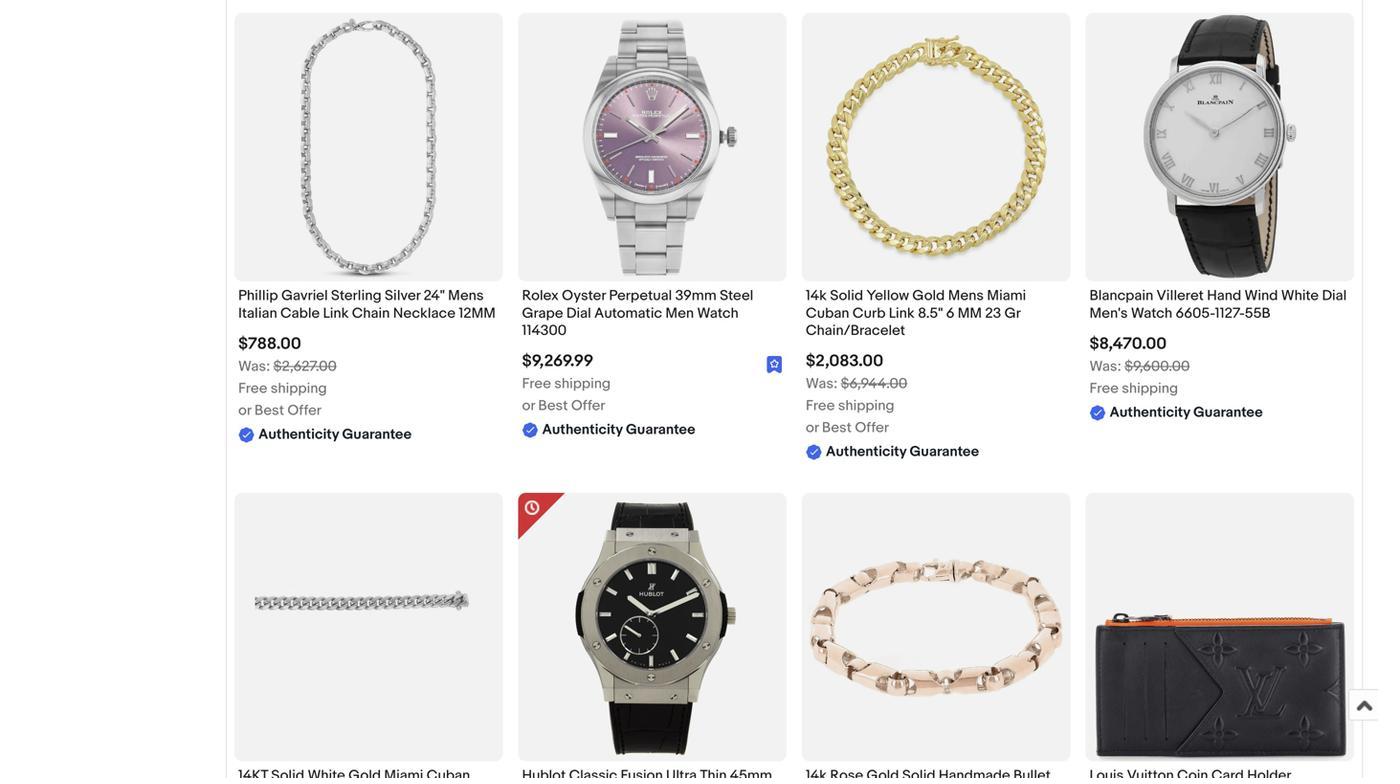 Task type: describe. For each thing, give the bounding box(es) containing it.
shipping for $8,470.00
[[1122, 380, 1178, 397]]

mm
[[958, 305, 982, 322]]

wind
[[1245, 287, 1278, 304]]

curb
[[853, 305, 886, 322]]

or inside free shipping or best offer
[[522, 397, 535, 415]]

guarantee for $788.00
[[342, 426, 412, 443]]

blancpain villeret hand wind white dial men's watch 6605-1127-55b
[[1090, 287, 1347, 322]]

chain/bracelet
[[806, 322, 905, 339]]

$8,470.00 was: $9,600.00 free shipping
[[1090, 334, 1190, 397]]

authenticity guarantee for $2,083.00
[[826, 443, 979, 460]]

$9,600.00
[[1125, 358, 1190, 375]]

best for $788.00
[[254, 402, 284, 419]]

yellow
[[866, 287, 909, 304]]

men
[[665, 305, 694, 322]]

8.5"
[[918, 305, 943, 322]]

steel
[[720, 287, 753, 304]]

gr
[[1004, 305, 1020, 322]]

or for $788.00
[[238, 402, 251, 419]]

authenticity for $2,083.00
[[826, 443, 906, 460]]

grape
[[522, 305, 563, 322]]

mens inside 14k solid yellow gold mens miami cuban curb link 8.5" 6 mm 23 gr chain/bracelet
[[948, 287, 984, 304]]

was: for $8,470.00
[[1090, 358, 1121, 375]]

rolex oyster perpetual 39mm steel grape dial automatic men watch 114300
[[522, 287, 753, 339]]

14k rose gold solid handmade bullet style link chain bracelet 8.5" 6mm 30.6grams image
[[802, 493, 1070, 761]]

link for $2,083.00
[[889, 305, 915, 322]]

best inside free shipping or best offer
[[538, 397, 568, 415]]

114300
[[522, 322, 567, 339]]

men's
[[1090, 305, 1128, 322]]

12mm
[[459, 305, 496, 322]]

best for $2,083.00
[[822, 419, 852, 437]]

villeret
[[1157, 287, 1204, 304]]

23
[[985, 305, 1001, 322]]

dial inside rolex oyster perpetual 39mm steel grape dial automatic men watch 114300
[[566, 305, 591, 322]]

55b
[[1245, 305, 1271, 322]]

$9,269.99
[[522, 351, 594, 371]]

free inside free shipping or best offer
[[522, 375, 551, 393]]

watch inside rolex oyster perpetual 39mm steel grape dial automatic men watch 114300
[[697, 305, 738, 322]]

authenticity for $788.00
[[258, 426, 339, 443]]

phillip gavriel sterling silver 24" mens italian cable link chain necklace 12mm image
[[295, 13, 443, 281]]

phillip gavriel sterling silver 24" mens italian cable link chain necklace 12mm link
[[238, 287, 499, 327]]

sterling
[[331, 287, 382, 304]]

was: for $788.00
[[238, 358, 270, 375]]

offer for $2,083.00
[[855, 419, 889, 437]]

dial inside blancpain villeret hand wind white dial men's watch 6605-1127-55b
[[1322, 287, 1347, 304]]

offer inside free shipping or best offer
[[571, 397, 605, 415]]



Task type: locate. For each thing, give the bounding box(es) containing it.
free inside $788.00 was: $2,627.00 free shipping or best offer
[[238, 380, 267, 397]]

guarantee for $2,083.00
[[910, 443, 979, 460]]

rolex oyster perpetual 39mm steel grape dial automatic men watch 114300 link
[[522, 287, 783, 344]]

1 link from the left
[[323, 305, 349, 322]]

best
[[538, 397, 568, 415], [254, 402, 284, 419], [822, 419, 852, 437]]

best down the $6,944.00
[[822, 419, 852, 437]]

offer
[[571, 397, 605, 415], [287, 402, 321, 419], [855, 419, 889, 437]]

free shipping or best offer
[[522, 375, 611, 415]]

1 horizontal spatial offer
[[571, 397, 605, 415]]

was: inside $8,470.00 was: $9,600.00 free shipping
[[1090, 358, 1121, 375]]

white
[[1281, 287, 1319, 304]]

1127-
[[1215, 305, 1245, 322]]

hand
[[1207, 287, 1241, 304]]

shipping for $788.00
[[271, 380, 327, 397]]

offer inside $2,083.00 was: $6,944.00 free shipping or best offer
[[855, 419, 889, 437]]

was:
[[238, 358, 270, 375], [1090, 358, 1121, 375], [806, 375, 838, 393]]

link
[[323, 305, 349, 322], [889, 305, 915, 322]]

free for $8,470.00
[[1090, 380, 1119, 397]]

1 horizontal spatial mens
[[948, 287, 984, 304]]

gavriel
[[281, 287, 328, 304]]

hublot classic fusion ultra thin 45mm  titanium  black dial watch 515.nx.1270.lr image
[[518, 493, 787, 761]]

mens
[[448, 287, 484, 304], [948, 287, 984, 304]]

was: down $8,470.00 in the right of the page
[[1090, 358, 1121, 375]]

perpetual
[[609, 287, 672, 304]]

best down $9,269.99
[[538, 397, 568, 415]]

free
[[522, 375, 551, 393], [238, 380, 267, 397], [1090, 380, 1119, 397], [806, 397, 835, 415]]

2 horizontal spatial best
[[822, 419, 852, 437]]

1 mens from the left
[[448, 287, 484, 304]]

free down $788.00
[[238, 380, 267, 397]]

14k solid yellow gold mens miami cuban curb link 8.5" 6 mm 23 gr chain/bracelet image
[[802, 13, 1070, 281]]

free inside $2,083.00 was: $6,944.00 free shipping or best offer
[[806, 397, 835, 415]]

shipping inside free shipping or best offer
[[554, 375, 611, 393]]

phillip
[[238, 287, 278, 304]]

free down $2,083.00
[[806, 397, 835, 415]]

24"
[[424, 287, 445, 304]]

1 horizontal spatial best
[[538, 397, 568, 415]]

was: down $2,083.00
[[806, 375, 838, 393]]

1 horizontal spatial or
[[522, 397, 535, 415]]

link inside 14k solid yellow gold mens miami cuban curb link 8.5" 6 mm 23 gr chain/bracelet
[[889, 305, 915, 322]]

offer down $2,627.00
[[287, 402, 321, 419]]

offer down the $6,944.00
[[855, 419, 889, 437]]

chain
[[352, 305, 390, 322]]

14k solid yellow gold mens miami cuban curb link 8.5" 6 mm 23 gr chain/bracelet link
[[806, 287, 1067, 344]]

1 watch from the left
[[697, 305, 738, 322]]

[object undefined] image
[[767, 355, 783, 373], [767, 356, 783, 373]]

0 horizontal spatial was:
[[238, 358, 270, 375]]

shipping down the $6,944.00
[[838, 397, 894, 415]]

rolex oyster perpetual 39mm steel grape dial automatic men watch 114300 image
[[518, 13, 787, 281]]

authenticity guarantee down free shipping or best offer
[[542, 421, 695, 438]]

was: inside $2,083.00 was: $6,944.00 free shipping or best offer
[[806, 375, 838, 393]]

1 horizontal spatial link
[[889, 305, 915, 322]]

0 horizontal spatial offer
[[287, 402, 321, 419]]

1 horizontal spatial was:
[[806, 375, 838, 393]]

best inside $2,083.00 was: $6,944.00 free shipping or best offer
[[822, 419, 852, 437]]

or inside $788.00 was: $2,627.00 free shipping or best offer
[[238, 402, 251, 419]]

0 horizontal spatial best
[[254, 402, 284, 419]]

blancpain villeret hand wind white dial men's watch 6605-1127-55b link
[[1090, 287, 1350, 327]]

was: down $788.00
[[238, 358, 270, 375]]

2 mens from the left
[[948, 287, 984, 304]]

2 horizontal spatial or
[[806, 419, 819, 437]]

or down $9,269.99
[[522, 397, 535, 415]]

0 horizontal spatial link
[[323, 305, 349, 322]]

shipping down $9,269.99
[[554, 375, 611, 393]]

authenticity guarantee down the $6,944.00
[[826, 443, 979, 460]]

$2,083.00 was: $6,944.00 free shipping or best offer
[[806, 351, 907, 437]]

0 horizontal spatial or
[[238, 402, 251, 419]]

authenticity
[[1110, 404, 1190, 421], [542, 421, 623, 438], [258, 426, 339, 443], [826, 443, 906, 460]]

dial down oyster
[[566, 305, 591, 322]]

39mm
[[675, 287, 717, 304]]

or for $2,083.00
[[806, 419, 819, 437]]

1 horizontal spatial dial
[[1322, 287, 1347, 304]]

authenticity down free shipping or best offer
[[542, 421, 623, 438]]

gold
[[912, 287, 945, 304]]

authenticity down the $9,600.00
[[1110, 404, 1190, 421]]

solid
[[830, 287, 863, 304]]

watch inside blancpain villeret hand wind white dial men's watch 6605-1127-55b
[[1131, 305, 1172, 322]]

$2,083.00
[[806, 351, 883, 371]]

or
[[522, 397, 535, 415], [238, 402, 251, 419], [806, 419, 819, 437]]

2 watch from the left
[[1131, 305, 1172, 322]]

mens up mm
[[948, 287, 984, 304]]

louis vuitton coin card holder monogram seal leather black image
[[1086, 493, 1354, 761]]

$8,470.00
[[1090, 334, 1167, 354]]

authenticity guarantee
[[1110, 404, 1263, 421], [542, 421, 695, 438], [258, 426, 412, 443], [826, 443, 979, 460]]

$2,627.00
[[273, 358, 337, 375]]

shipping down the $9,600.00
[[1122, 380, 1178, 397]]

$788.00 was: $2,627.00 free shipping or best offer
[[238, 334, 337, 419]]

link down yellow
[[889, 305, 915, 322]]

$6,944.00
[[841, 375, 907, 393]]

necklace
[[393, 305, 456, 322]]

0 horizontal spatial watch
[[697, 305, 738, 322]]

offer down $9,269.99
[[571, 397, 605, 415]]

best inside $788.00 was: $2,627.00 free shipping or best offer
[[254, 402, 284, 419]]

2 horizontal spatial was:
[[1090, 358, 1121, 375]]

link for $788.00
[[323, 305, 349, 322]]

shipping inside $2,083.00 was: $6,944.00 free shipping or best offer
[[838, 397, 894, 415]]

or down $2,083.00
[[806, 419, 819, 437]]

link inside phillip gavriel sterling silver 24" mens italian cable link chain necklace 12mm
[[323, 305, 349, 322]]

14kt solid white gold miami cuban curb link 8.5" 5mm 18 grams  chain/bracelet image
[[255, 493, 482, 761]]

shipping for $2,083.00
[[838, 397, 894, 415]]

italian
[[238, 305, 277, 322]]

watch down "steel"
[[697, 305, 738, 322]]

free inside $8,470.00 was: $9,600.00 free shipping
[[1090, 380, 1119, 397]]

0 horizontal spatial dial
[[566, 305, 591, 322]]

2 horizontal spatial offer
[[855, 419, 889, 437]]

authenticity down $2,083.00 was: $6,944.00 free shipping or best offer
[[826, 443, 906, 460]]

watch down villeret at the right top of the page
[[1131, 305, 1172, 322]]

offer for $788.00
[[287, 402, 321, 419]]

link down the sterling
[[323, 305, 349, 322]]

1 horizontal spatial watch
[[1131, 305, 1172, 322]]

rolex
[[522, 287, 559, 304]]

phillip gavriel sterling silver 24" mens italian cable link chain necklace 12mm
[[238, 287, 496, 322]]

cuban
[[806, 305, 849, 322]]

authenticity for $9,269.99
[[542, 421, 623, 438]]

authenticity guarantee for $788.00
[[258, 426, 412, 443]]

authenticity down $788.00 was: $2,627.00 free shipping or best offer
[[258, 426, 339, 443]]

shipping inside $8,470.00 was: $9,600.00 free shipping
[[1122, 380, 1178, 397]]

authenticity guarantee for $9,269.99
[[542, 421, 695, 438]]

or inside $2,083.00 was: $6,944.00 free shipping or best offer
[[806, 419, 819, 437]]

6605-
[[1176, 305, 1215, 322]]

$788.00
[[238, 334, 301, 354]]

was: for $2,083.00
[[806, 375, 838, 393]]

0 horizontal spatial mens
[[448, 287, 484, 304]]

free down $9,269.99
[[522, 375, 551, 393]]

2 link from the left
[[889, 305, 915, 322]]

automatic
[[594, 305, 662, 322]]

free for $788.00
[[238, 380, 267, 397]]

dial
[[1322, 287, 1347, 304], [566, 305, 591, 322]]

shipping inside $788.00 was: $2,627.00 free shipping or best offer
[[271, 380, 327, 397]]

authenticity guarantee down the $9,600.00
[[1110, 404, 1263, 421]]

guarantee for $9,269.99
[[626, 421, 695, 438]]

authenticity guarantee down $2,627.00
[[258, 426, 412, 443]]

guarantee
[[1193, 404, 1263, 421], [626, 421, 695, 438], [342, 426, 412, 443], [910, 443, 979, 460]]

mens up 12mm at the left
[[448, 287, 484, 304]]

free for $2,083.00
[[806, 397, 835, 415]]

best down $2,627.00
[[254, 402, 284, 419]]

miami
[[987, 287, 1026, 304]]

blancpain
[[1090, 287, 1153, 304]]

14k
[[806, 287, 827, 304]]

14k solid yellow gold mens miami cuban curb link 8.5" 6 mm 23 gr chain/bracelet
[[806, 287, 1026, 339]]

mens inside phillip gavriel sterling silver 24" mens italian cable link chain necklace 12mm
[[448, 287, 484, 304]]

blancpain villeret hand wind white dial men's watch 6605-1127-55b image
[[1086, 13, 1354, 281]]

silver
[[385, 287, 420, 304]]

oyster
[[562, 287, 606, 304]]

6
[[946, 305, 955, 322]]

watch
[[697, 305, 738, 322], [1131, 305, 1172, 322]]

or down $788.00
[[238, 402, 251, 419]]

free down $8,470.00 in the right of the page
[[1090, 380, 1119, 397]]

cable
[[280, 305, 320, 322]]

shipping
[[554, 375, 611, 393], [271, 380, 327, 397], [1122, 380, 1178, 397], [838, 397, 894, 415]]

was: inside $788.00 was: $2,627.00 free shipping or best offer
[[238, 358, 270, 375]]

dial right white
[[1322, 287, 1347, 304]]

offer inside $788.00 was: $2,627.00 free shipping or best offer
[[287, 402, 321, 419]]

shipping down $2,627.00
[[271, 380, 327, 397]]



Task type: vqa. For each thing, say whether or not it's contained in the screenshot.
Solid
yes



